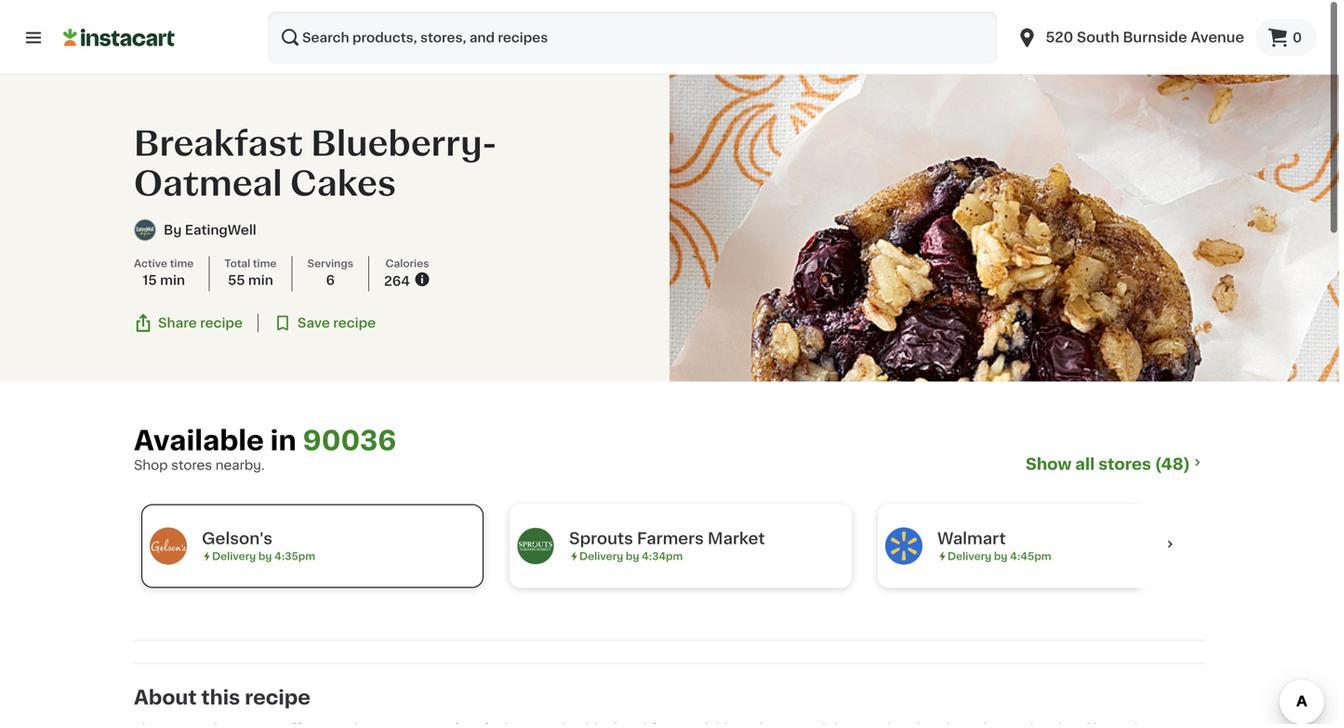 Task type: vqa. For each thing, say whether or not it's contained in the screenshot.
Active
yes



Task type: locate. For each thing, give the bounding box(es) containing it.
min for 15 min
[[160, 274, 185, 287]]

available
[[134, 428, 264, 454]]

time for 15 min
[[170, 258, 194, 269]]

share
[[158, 317, 197, 330]]

0 horizontal spatial min
[[160, 274, 185, 287]]

1 horizontal spatial stores
[[1099, 456, 1152, 472]]

min right 55
[[248, 274, 273, 287]]

2 delivery from the left
[[580, 551, 624, 562]]

0 horizontal spatial stores
[[171, 459, 212, 472]]

0 horizontal spatial delivery
[[212, 551, 256, 562]]

1 delivery from the left
[[212, 551, 256, 562]]

by
[[259, 551, 272, 562], [626, 551, 640, 562], [995, 551, 1008, 562]]

2 horizontal spatial delivery
[[948, 551, 992, 562]]

stores inside available in 90036 shop stores nearby.
[[171, 459, 212, 472]]

time
[[170, 258, 194, 269], [253, 258, 277, 269]]

by eatingwell
[[164, 224, 257, 237]]

1 horizontal spatial delivery
[[580, 551, 624, 562]]

blueberry-
[[311, 127, 497, 160]]

3 by from the left
[[995, 551, 1008, 562]]

recipe right share
[[200, 317, 243, 330]]

this
[[201, 688, 240, 708]]

delivery for walmart
[[948, 551, 992, 562]]

520
[[1046, 30, 1074, 44]]

1 horizontal spatial recipe
[[245, 688, 311, 708]]

available in 90036 shop stores nearby.
[[134, 428, 397, 472]]

1 horizontal spatial time
[[253, 258, 277, 269]]

1 min from the left
[[160, 274, 185, 287]]

recipe right this
[[245, 688, 311, 708]]

520 south burnside avenue button
[[1005, 11, 1256, 63], [1017, 11, 1245, 63]]

time right active
[[170, 258, 194, 269]]

delivery down walmart
[[948, 551, 992, 562]]

2 time from the left
[[253, 258, 277, 269]]

4:35pm
[[275, 551, 315, 562]]

save
[[298, 317, 330, 330]]

delivery down 'gelson's'
[[212, 551, 256, 562]]

farmers
[[637, 531, 704, 547]]

recipe for save recipe
[[333, 317, 376, 330]]

by left 4:45pm
[[995, 551, 1008, 562]]

min inside active time 15 min
[[160, 274, 185, 287]]

2 horizontal spatial recipe
[[333, 317, 376, 330]]

0 button
[[1256, 19, 1318, 56]]

1 horizontal spatial by
[[626, 551, 640, 562]]

0 horizontal spatial recipe
[[200, 317, 243, 330]]

recipe for share recipe
[[200, 317, 243, 330]]

active
[[134, 258, 168, 269]]

1 time from the left
[[170, 258, 194, 269]]

avenue
[[1191, 30, 1245, 44]]

None search field
[[268, 11, 998, 63]]

delivery
[[212, 551, 256, 562], [580, 551, 624, 562], [948, 551, 992, 562]]

by left 4:34pm
[[626, 551, 640, 562]]

min inside total time 55 min
[[248, 274, 273, 287]]

by for walmart
[[995, 551, 1008, 562]]

stores
[[1099, 456, 1152, 472], [171, 459, 212, 472]]

0 horizontal spatial time
[[170, 258, 194, 269]]

2 by from the left
[[626, 551, 640, 562]]

about this recipe
[[134, 688, 311, 708]]

servings
[[308, 258, 354, 269]]

min
[[160, 274, 185, 287], [248, 274, 273, 287]]

4:34pm
[[642, 551, 683, 562]]

by for sprouts farmers market
[[626, 551, 640, 562]]

sprouts farmers market
[[569, 531, 765, 547]]

in
[[270, 428, 297, 454]]

264
[[384, 275, 410, 288]]

delivery down sprouts
[[580, 551, 624, 562]]

1 520 south burnside avenue button from the left
[[1005, 11, 1256, 63]]

share recipe
[[158, 317, 243, 330]]

time right total
[[253, 258, 277, 269]]

2 horizontal spatial by
[[995, 551, 1008, 562]]

0 horizontal spatial by
[[259, 551, 272, 562]]

show all stores (48)
[[1026, 456, 1191, 472]]

stores right 'all'
[[1099, 456, 1152, 472]]

3 delivery from the left
[[948, 551, 992, 562]]

6
[[326, 274, 335, 287]]

2 min from the left
[[248, 274, 273, 287]]

by left 4:35pm at the bottom left of the page
[[259, 551, 272, 562]]

recipe right save at the left top of the page
[[333, 317, 376, 330]]

1 horizontal spatial min
[[248, 274, 273, 287]]

stores down available
[[171, 459, 212, 472]]

recipe
[[200, 317, 243, 330], [333, 317, 376, 330], [245, 688, 311, 708]]

(48)
[[1156, 456, 1191, 472]]

time inside total time 55 min
[[253, 258, 277, 269]]

min right 15
[[160, 274, 185, 287]]

gelson's
[[202, 531, 273, 547]]

active time 15 min
[[134, 258, 194, 287]]

time inside active time 15 min
[[170, 258, 194, 269]]

breakfast blueberry-oatmeal cakes image
[[670, 74, 1340, 382]]

delivery by 4:34pm
[[580, 551, 683, 562]]

1 by from the left
[[259, 551, 272, 562]]



Task type: describe. For each thing, give the bounding box(es) containing it.
total
[[225, 258, 250, 269]]

shop
[[134, 459, 168, 472]]

55
[[228, 274, 245, 287]]

instacart logo image
[[63, 26, 175, 48]]

oatmeal
[[134, 167, 282, 200]]

90036
[[303, 428, 397, 454]]

delivery by 4:45pm
[[948, 551, 1052, 562]]

stores inside button
[[1099, 456, 1152, 472]]

south
[[1077, 30, 1120, 44]]

sprouts farmers market image
[[517, 528, 555, 565]]

15
[[143, 274, 157, 287]]

show all stores (48) button
[[1026, 454, 1206, 475]]

burnside
[[1124, 30, 1188, 44]]

Search field
[[268, 11, 998, 63]]

all
[[1076, 456, 1095, 472]]

time for 55 min
[[253, 258, 277, 269]]

0
[[1293, 31, 1303, 44]]

delivery for gelson's
[[212, 551, 256, 562]]

breakfast blueberry- oatmeal cakes
[[134, 127, 497, 200]]

walmart
[[938, 531, 1006, 547]]

520 south burnside avenue
[[1046, 30, 1245, 44]]

90036 button
[[303, 426, 397, 456]]

calories
[[386, 258, 429, 269]]

delivery for sprouts farmers market
[[580, 551, 624, 562]]

walmart image
[[886, 528, 923, 565]]

nearby.
[[216, 459, 265, 472]]

about
[[134, 688, 197, 708]]

save recipe button
[[273, 314, 376, 332]]

delivery by 4:35pm
[[212, 551, 315, 562]]

breakfast
[[134, 127, 303, 160]]

min for 55 min
[[248, 274, 273, 287]]

by for gelson's
[[259, 551, 272, 562]]

show
[[1026, 456, 1072, 472]]

by
[[164, 224, 182, 237]]

share recipe button
[[134, 314, 243, 332]]

save recipe
[[298, 317, 376, 330]]

servings 6
[[308, 258, 354, 287]]

total time 55 min
[[225, 258, 277, 287]]

sprouts
[[569, 531, 634, 547]]

eatingwell
[[185, 224, 257, 237]]

4:45pm
[[1011, 551, 1052, 562]]

2 520 south burnside avenue button from the left
[[1017, 11, 1245, 63]]

market
[[708, 531, 765, 547]]

gelson's image
[[150, 528, 187, 565]]

cakes
[[290, 167, 396, 200]]



